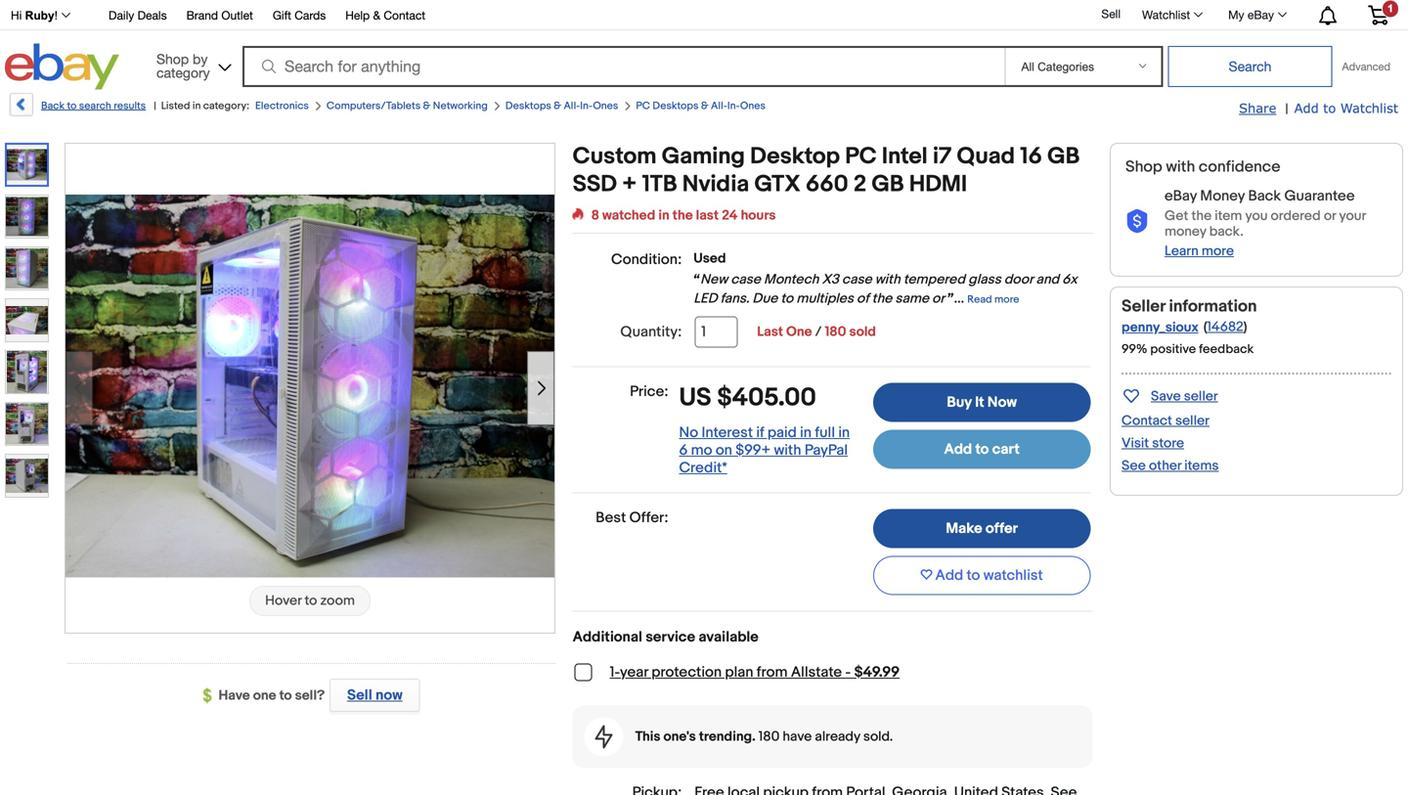 Task type: describe. For each thing, give the bounding box(es) containing it.
money
[[1201, 187, 1245, 205]]

ebay inside account navigation
[[1248, 8, 1275, 22]]

watchlist
[[984, 567, 1044, 584]]

daily deals link
[[109, 5, 167, 27]]

no
[[679, 424, 699, 442]]

& for help
[[373, 8, 381, 22]]

pc desktops & all-in-ones
[[636, 100, 766, 112]]

2 horizontal spatial with
[[1166, 157, 1196, 177]]

sell for sell
[[1102, 7, 1121, 21]]

same
[[895, 291, 929, 307]]

0 horizontal spatial the
[[673, 207, 693, 224]]

to inside button
[[967, 567, 981, 584]]

advanced link
[[1333, 47, 1401, 86]]

new
[[701, 271, 728, 288]]

now
[[988, 394, 1017, 411]]

montech
[[764, 271, 819, 288]]

computers/tablets & networking link
[[327, 100, 488, 112]]

add for add to watchlist
[[936, 567, 964, 584]]

fans.
[[721, 291, 750, 307]]

cart
[[993, 441, 1020, 458]]

more inside ebay money back guarantee get the item you ordered or your money back. learn more
[[1202, 243, 1234, 260]]

desktops & all-in-ones
[[506, 100, 619, 112]]

penny_sioux link
[[1122, 319, 1199, 336]]

share button
[[1240, 100, 1277, 117]]

desktop
[[750, 143, 840, 171]]

contact seller link
[[1122, 413, 1210, 429]]

/
[[815, 324, 822, 340]]

multiples
[[797, 291, 854, 307]]

picture 2 of 7 image
[[6, 196, 48, 238]]

24
[[722, 207, 738, 224]]

feedback
[[1199, 342, 1254, 357]]

add to watchlist
[[936, 567, 1044, 584]]

shop for shop by category
[[156, 51, 189, 67]]

help
[[346, 8, 370, 22]]

buy it now link
[[873, 383, 1091, 422]]

offer:
[[630, 509, 669, 527]]

660
[[806, 171, 849, 199]]

see other items link
[[1122, 458, 1219, 474]]

other
[[1149, 458, 1182, 474]]

180 for have
[[759, 729, 780, 745]]

information
[[1169, 296, 1258, 317]]

interest
[[702, 424, 753, 442]]

to inside 'share | add to watchlist'
[[1324, 100, 1336, 115]]

credit*
[[679, 459, 728, 477]]

(
[[1204, 319, 1208, 335]]

picture 5 of 7 image
[[6, 351, 48, 393]]

180 for sold
[[825, 324, 847, 340]]

sell now link
[[325, 679, 420, 712]]

watchlist inside account navigation
[[1143, 8, 1191, 22]]

on
[[716, 442, 733, 459]]

2 case from the left
[[842, 271, 872, 288]]

& for computers/tablets
[[423, 100, 431, 112]]

in left full
[[800, 424, 812, 442]]

brand outlet
[[186, 8, 253, 22]]

with details__icon image for ebay money back guarantee
[[1126, 210, 1149, 234]]

1-year protection plan from allstate - $49.99
[[610, 664, 900, 681]]

quad
[[957, 143, 1015, 171]]

due
[[753, 291, 778, 307]]

if
[[757, 424, 764, 442]]

now
[[376, 687, 403, 704]]

2 all- from the left
[[711, 100, 728, 112]]

us $405.00
[[679, 383, 817, 413]]

back to search results
[[41, 100, 146, 112]]

dollar sign image
[[203, 688, 219, 704]]

in right full
[[839, 424, 850, 442]]

deals
[[138, 8, 167, 22]]

nvidia
[[683, 171, 750, 199]]

picture 3 of 7 image
[[6, 247, 48, 290]]

14682
[[1208, 319, 1244, 335]]

brand outlet link
[[186, 5, 253, 27]]

contact inside contact seller visit store see other items
[[1122, 413, 1173, 429]]

have one to sell?
[[219, 688, 325, 704]]

in right listed
[[193, 100, 201, 112]]

protection
[[652, 664, 722, 681]]

read more link
[[968, 291, 1020, 307]]

shop by category button
[[148, 44, 236, 86]]

0 horizontal spatial back
[[41, 100, 65, 112]]

pc desktops & all-in-ones link
[[636, 100, 766, 112]]

16
[[1021, 143, 1043, 171]]

add inside 'share | add to watchlist'
[[1295, 100, 1319, 115]]

| inside 'share | add to watchlist'
[[1286, 101, 1289, 117]]

to right one
[[279, 688, 292, 704]]

1 case from the left
[[731, 271, 761, 288]]

sell for sell now
[[347, 687, 372, 704]]

led
[[694, 291, 718, 307]]

to left search
[[67, 100, 77, 112]]

make offer link
[[873, 509, 1091, 548]]

store
[[1153, 435, 1185, 452]]

buy
[[947, 394, 972, 411]]

the inside '" new case montech x3 case with tempered glass door and 6x led fans. due to multiples of the same or'
[[872, 291, 892, 307]]

additional
[[573, 628, 643, 646]]

one
[[253, 688, 276, 704]]

" new case montech x3 case with tempered glass door and 6x led fans. due to multiples of the same or
[[694, 271, 1078, 307]]

full
[[815, 424, 835, 442]]

shop with confidence
[[1126, 157, 1281, 177]]

99%
[[1122, 342, 1148, 357]]

trending.
[[699, 729, 756, 745]]

intel
[[882, 143, 928, 171]]

of
[[857, 291, 869, 307]]

one's
[[664, 729, 696, 745]]

picture 6 of 7 image
[[6, 403, 48, 445]]

your
[[1340, 208, 1366, 224]]

& for desktops
[[554, 100, 562, 112]]

one
[[787, 324, 812, 340]]

pc inside custom gaming desktop pc intel i7 quad 16 gb ssd + 1tb nvidia gtx 660 2 gb hdmi
[[845, 143, 877, 171]]

14682 link
[[1208, 319, 1244, 335]]

search
[[79, 100, 111, 112]]

2 ones from the left
[[740, 100, 766, 112]]

computers/tablets & networking
[[327, 100, 488, 112]]

custom gaming desktop pc intel i7 quad 16 gb ssd + 1tb nvidia gtx 660 2 gb hdmi - picture 1 of 7 image
[[66, 194, 555, 578]]

1 horizontal spatial gb
[[1048, 143, 1080, 171]]

sell link
[[1093, 7, 1130, 21]]

share
[[1240, 100, 1277, 115]]

paypal
[[805, 442, 848, 459]]

$49.99
[[855, 664, 900, 681]]

additional service available
[[573, 628, 759, 646]]

Quantity: text field
[[695, 316, 738, 348]]

2 in- from the left
[[728, 100, 740, 112]]

watchlist link
[[1132, 3, 1212, 26]]

my ebay link
[[1218, 3, 1296, 26]]

account navigation
[[0, 0, 1404, 30]]

ebay money back guarantee get the item you ordered or your money back. learn more
[[1165, 187, 1366, 260]]

sell now
[[347, 687, 403, 704]]

hours
[[741, 207, 776, 224]]



Task type: locate. For each thing, give the bounding box(es) containing it.
sell
[[1102, 7, 1121, 21], [347, 687, 372, 704]]

from
[[757, 664, 788, 681]]

0 vertical spatial seller
[[1184, 388, 1219, 405]]

seller for save
[[1184, 388, 1219, 405]]

case up of
[[842, 271, 872, 288]]

and
[[1036, 271, 1060, 288]]

| right share button
[[1286, 101, 1289, 117]]

my ebay
[[1229, 8, 1275, 22]]

with right the if
[[774, 442, 802, 459]]

with inside no interest if paid in full in 6 mo on $99+ with paypal credit*
[[774, 442, 802, 459]]

contact seller visit store see other items
[[1122, 413, 1219, 474]]

1 horizontal spatial contact
[[1122, 413, 1173, 429]]

gb
[[1048, 143, 1080, 171], [872, 171, 904, 199]]

0 horizontal spatial desktops
[[506, 100, 552, 112]]

the left last
[[673, 207, 693, 224]]

1 vertical spatial 180
[[759, 729, 780, 745]]

sell left now
[[347, 687, 372, 704]]

quantity:
[[621, 323, 682, 341]]

ones down search for anything text box
[[593, 100, 619, 112]]

shop inside shop by category
[[156, 51, 189, 67]]

contact up visit store link
[[1122, 413, 1173, 429]]

ones up "desktop"
[[740, 100, 766, 112]]

picture 4 of 7 image
[[6, 299, 48, 341]]

pc
[[636, 100, 651, 112], [845, 143, 877, 171]]

ssd
[[573, 171, 617, 199]]

add down buy
[[944, 441, 972, 458]]

with details__icon image
[[1126, 210, 1149, 234], [595, 725, 613, 749]]

1 vertical spatial add
[[944, 441, 972, 458]]

item
[[1215, 208, 1243, 224]]

|
[[154, 100, 156, 112], [1286, 101, 1289, 117]]

or inside '" new case montech x3 case with tempered glass door and 6x led fans. due to multiples of the same or'
[[932, 291, 945, 307]]

more inside the " ... read more
[[995, 293, 1020, 306]]

1 vertical spatial more
[[995, 293, 1020, 306]]

watchlist down advanced link
[[1341, 100, 1399, 115]]

0 vertical spatial sell
[[1102, 7, 1121, 21]]

2 desktops from the left
[[653, 100, 699, 112]]

or inside ebay money back guarantee get the item you ordered or your money back. learn more
[[1324, 208, 1337, 224]]

add down the make
[[936, 567, 964, 584]]

seller inside button
[[1184, 388, 1219, 405]]

with details__icon image left this on the left
[[595, 725, 613, 749]]

save seller
[[1151, 388, 1219, 405]]

0 vertical spatial pc
[[636, 100, 651, 112]]

to inside '" new case montech x3 case with tempered glass door and 6x led fans. due to multiples of the same or'
[[781, 291, 794, 307]]

1 horizontal spatial back
[[1249, 187, 1282, 205]]

to down advanced link
[[1324, 100, 1336, 115]]

picture 1 of 7 image
[[7, 145, 47, 185]]

0 horizontal spatial ones
[[593, 100, 619, 112]]

in- up gaming in the top of the page
[[728, 100, 740, 112]]

or
[[1324, 208, 1337, 224], [932, 291, 945, 307]]

watchlist right sell link
[[1143, 8, 1191, 22]]

gb right 2
[[872, 171, 904, 199]]

all-
[[564, 100, 580, 112], [711, 100, 728, 112]]

contact
[[384, 8, 426, 22], [1122, 413, 1173, 429]]

with inside '" new case montech x3 case with tempered glass door and 6x led fans. due to multiples of the same or'
[[875, 271, 901, 288]]

)
[[1244, 319, 1248, 335]]

listed
[[161, 100, 190, 112]]

desktops
[[506, 100, 552, 112], [653, 100, 699, 112]]

seller inside contact seller visit store see other items
[[1176, 413, 1210, 429]]

1 horizontal spatial in-
[[728, 100, 740, 112]]

1 vertical spatial ebay
[[1165, 187, 1197, 205]]

0 horizontal spatial sell
[[347, 687, 372, 704]]

i7
[[933, 143, 952, 171]]

2 horizontal spatial the
[[1192, 208, 1212, 224]]

in- down search for anything text box
[[580, 100, 593, 112]]

us $405.00 main content
[[573, 143, 1093, 795]]

0 horizontal spatial contact
[[384, 8, 426, 22]]

with details__icon image inside us $405.00 main content
[[595, 725, 613, 749]]

1 horizontal spatial all-
[[711, 100, 728, 112]]

with up get
[[1166, 157, 1196, 177]]

1 horizontal spatial case
[[842, 271, 872, 288]]

cards
[[295, 8, 326, 22]]

0 vertical spatial shop
[[156, 51, 189, 67]]

1 horizontal spatial with
[[875, 271, 901, 288]]

year
[[620, 664, 648, 681]]

shop by category banner
[[0, 0, 1404, 95]]

add to cart
[[944, 441, 1020, 458]]

0 horizontal spatial gb
[[872, 171, 904, 199]]

& up gaming in the top of the page
[[701, 100, 709, 112]]

the right of
[[872, 291, 892, 307]]

0 vertical spatial more
[[1202, 243, 1234, 260]]

0 vertical spatial back
[[41, 100, 65, 112]]

& left networking
[[423, 100, 431, 112]]

0 horizontal spatial 180
[[759, 729, 780, 745]]

or down guarantee
[[1324, 208, 1337, 224]]

sell inside account navigation
[[1102, 7, 1121, 21]]

add right share
[[1295, 100, 1319, 115]]

1 desktops from the left
[[506, 100, 552, 112]]

the inside ebay money back guarantee get the item you ordered or your money back. learn more
[[1192, 208, 1212, 224]]

case
[[731, 271, 761, 288], [842, 271, 872, 288]]

to down montech
[[781, 291, 794, 307]]

available
[[699, 628, 759, 646]]

0 vertical spatial 180
[[825, 324, 847, 340]]

see
[[1122, 458, 1146, 474]]

or left the "
[[932, 291, 945, 307]]

gift cards link
[[273, 5, 326, 27]]

none submit inside "shop by category" banner
[[1168, 46, 1333, 87]]

| listed in category:
[[154, 100, 249, 112]]

last
[[757, 324, 783, 340]]

ebay inside ebay money back guarantee get the item you ordered or your money back. learn more
[[1165, 187, 1197, 205]]

condition:
[[611, 251, 682, 269]]

1 vertical spatial or
[[932, 291, 945, 307]]

desktops & all-in-ones link
[[506, 100, 619, 112]]

2
[[854, 171, 867, 199]]

1 horizontal spatial more
[[1202, 243, 1234, 260]]

add for add to cart
[[944, 441, 972, 458]]

0 horizontal spatial |
[[154, 100, 156, 112]]

gaming
[[662, 143, 745, 171]]

1 vertical spatial seller
[[1176, 413, 1210, 429]]

0 horizontal spatial ebay
[[1165, 187, 1197, 205]]

1-
[[610, 664, 620, 681]]

penny_sioux
[[1122, 319, 1199, 336]]

0 vertical spatial watchlist
[[1143, 8, 1191, 22]]

sold.
[[864, 729, 893, 745]]

1 link
[[1357, 0, 1401, 28]]

us
[[679, 383, 712, 413]]

have
[[783, 729, 812, 745]]

the
[[673, 207, 693, 224], [1192, 208, 1212, 224], [872, 291, 892, 307]]

1 in- from the left
[[580, 100, 593, 112]]

& right help
[[373, 8, 381, 22]]

guarantee
[[1285, 187, 1355, 205]]

sell left watchlist link
[[1102, 7, 1121, 21]]

pc down search for anything text box
[[636, 100, 651, 112]]

8
[[591, 207, 600, 224]]

more down door
[[995, 293, 1020, 306]]

1 horizontal spatial desktops
[[653, 100, 699, 112]]

items
[[1185, 458, 1219, 474]]

0 vertical spatial with details__icon image
[[1126, 210, 1149, 234]]

1 vertical spatial with details__icon image
[[595, 725, 613, 749]]

0 vertical spatial or
[[1324, 208, 1337, 224]]

all- up gaming in the top of the page
[[711, 100, 728, 112]]

pc left intel
[[845, 143, 877, 171]]

desktops right networking
[[506, 100, 552, 112]]

1 vertical spatial sell
[[347, 687, 372, 704]]

0 horizontal spatial or
[[932, 291, 945, 307]]

back left search
[[41, 100, 65, 112]]

1 horizontal spatial ones
[[740, 100, 766, 112]]

to left watchlist
[[967, 567, 981, 584]]

6x
[[1063, 271, 1078, 288]]

price:
[[630, 383, 669, 401]]

to left cart on the right bottom
[[976, 441, 989, 458]]

1 vertical spatial with
[[875, 271, 901, 288]]

seller down save seller
[[1176, 413, 1210, 429]]

back up you
[[1249, 187, 1282, 205]]

with details__icon image for this one's trending.
[[595, 725, 613, 749]]

save seller button
[[1122, 384, 1219, 407]]

contact right help
[[384, 8, 426, 22]]

& down search for anything text box
[[554, 100, 562, 112]]

gift
[[273, 8, 291, 22]]

None submit
[[1168, 46, 1333, 87]]

1 horizontal spatial pc
[[845, 143, 877, 171]]

0 vertical spatial add
[[1295, 100, 1319, 115]]

all- down search for anything text box
[[564, 100, 580, 112]]

0 horizontal spatial watchlist
[[1143, 8, 1191, 22]]

more down the back. at top right
[[1202, 243, 1234, 260]]

glass
[[969, 271, 1001, 288]]

0 vertical spatial contact
[[384, 8, 426, 22]]

tempered
[[904, 271, 965, 288]]

1 horizontal spatial shop
[[1126, 157, 1163, 177]]

| left listed
[[154, 100, 156, 112]]

learn
[[1165, 243, 1199, 260]]

0 vertical spatial with
[[1166, 157, 1196, 177]]

with details__icon image left get
[[1126, 210, 1149, 234]]

back inside ebay money back guarantee get the item you ordered or your money back. learn more
[[1249, 187, 1282, 205]]

desktops up gaming in the top of the page
[[653, 100, 699, 112]]

1 all- from the left
[[564, 100, 580, 112]]

sold
[[850, 324, 876, 340]]

180 right /
[[825, 324, 847, 340]]

0 horizontal spatial pc
[[636, 100, 651, 112]]

0 horizontal spatial all-
[[564, 100, 580, 112]]

$99+
[[736, 442, 771, 459]]

advanced
[[1343, 60, 1391, 73]]

help & contact link
[[346, 5, 426, 27]]

contact inside help & contact link
[[384, 8, 426, 22]]

1 ones from the left
[[593, 100, 619, 112]]

positive
[[1151, 342, 1197, 357]]

already
[[815, 729, 861, 745]]

0 horizontal spatial with
[[774, 442, 802, 459]]

offer
[[986, 520, 1018, 537]]

1 horizontal spatial or
[[1324, 208, 1337, 224]]

no interest if paid in full in 6 mo on $99+ with paypal credit* link
[[679, 424, 850, 477]]

2 vertical spatial add
[[936, 567, 964, 584]]

1 vertical spatial back
[[1249, 187, 1282, 205]]

1 vertical spatial shop
[[1126, 157, 1163, 177]]

add inside button
[[936, 567, 964, 584]]

category
[[156, 65, 210, 81]]

0 horizontal spatial more
[[995, 293, 1020, 306]]

custom
[[573, 143, 657, 171]]

seller for contact
[[1176, 413, 1210, 429]]

get
[[1165, 208, 1189, 224]]

1 horizontal spatial ebay
[[1248, 8, 1275, 22]]

1 vertical spatial contact
[[1122, 413, 1173, 429]]

Search for anything text field
[[245, 48, 1001, 85]]

picture 7 of 7 image
[[6, 455, 48, 497]]

2 vertical spatial with
[[774, 442, 802, 459]]

0 horizontal spatial case
[[731, 271, 761, 288]]

paid
[[768, 424, 797, 442]]

1 vertical spatial pc
[[845, 143, 877, 171]]

1tb
[[642, 171, 677, 199]]

1 horizontal spatial the
[[872, 291, 892, 307]]

seller
[[1122, 296, 1166, 317]]

shop for shop with confidence
[[1126, 157, 1163, 177]]

& inside account navigation
[[373, 8, 381, 22]]

with up same
[[875, 271, 901, 288]]

add to cart link
[[873, 430, 1091, 469]]

daily
[[109, 8, 134, 22]]

ebay right "my"
[[1248, 8, 1275, 22]]

outlet
[[221, 8, 253, 22]]

0 vertical spatial ebay
[[1248, 8, 1275, 22]]

1
[[1388, 2, 1394, 14]]

watchlist inside 'share | add to watchlist'
[[1341, 100, 1399, 115]]

1 horizontal spatial sell
[[1102, 7, 1121, 21]]

180 left the have
[[759, 729, 780, 745]]

x3
[[822, 271, 839, 288]]

1 horizontal spatial 180
[[825, 324, 847, 340]]

electronics
[[255, 100, 309, 112]]

1 horizontal spatial watchlist
[[1341, 100, 1399, 115]]

in down 1tb
[[659, 207, 670, 224]]

ebay
[[1248, 8, 1275, 22], [1165, 187, 1197, 205]]

ebay up get
[[1165, 187, 1197, 205]]

this one's trending. 180 have already sold.
[[635, 729, 893, 745]]

1 horizontal spatial with details__icon image
[[1126, 210, 1149, 234]]

the right get
[[1192, 208, 1212, 224]]

1 vertical spatial watchlist
[[1341, 100, 1399, 115]]

gb right 16
[[1048, 143, 1080, 171]]

&
[[373, 8, 381, 22], [423, 100, 431, 112], [554, 100, 562, 112], [701, 100, 709, 112]]

0 horizontal spatial in-
[[580, 100, 593, 112]]

seller right save
[[1184, 388, 1219, 405]]

" ... read more
[[948, 291, 1020, 307]]

case up "fans."
[[731, 271, 761, 288]]

0 horizontal spatial with details__icon image
[[595, 725, 613, 749]]

1 horizontal spatial |
[[1286, 101, 1289, 117]]

0 horizontal spatial shop
[[156, 51, 189, 67]]



Task type: vqa. For each thing, say whether or not it's contained in the screenshot.
Buy It Now link
yes



